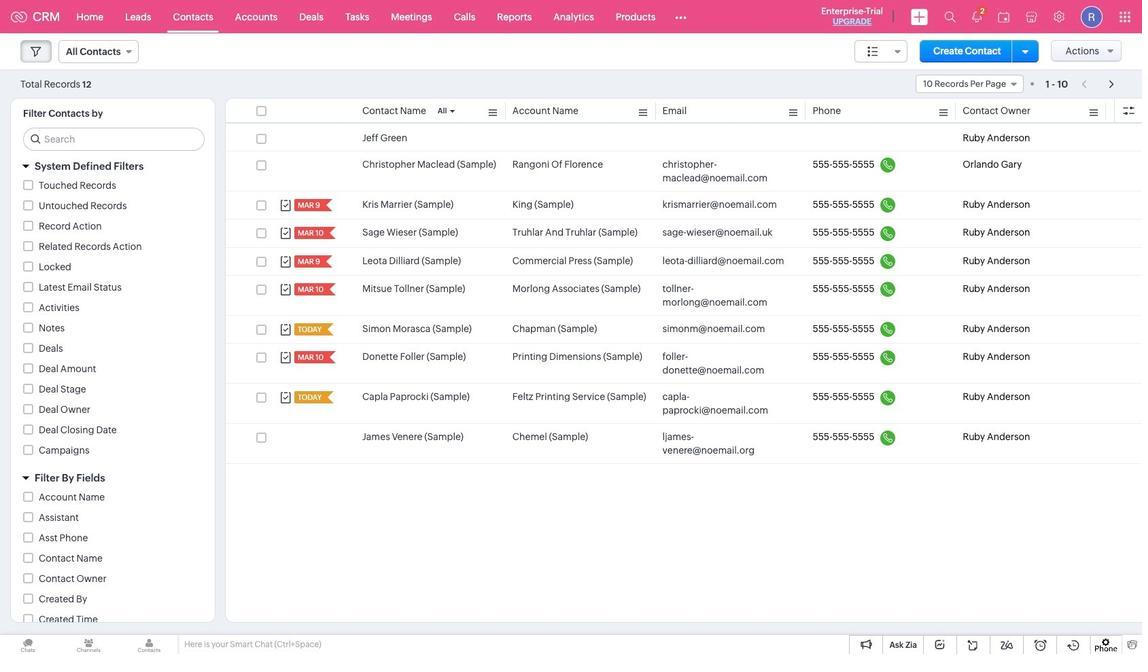 Task type: vqa. For each thing, say whether or not it's contained in the screenshot.
PROFILE Icon
yes



Task type: locate. For each thing, give the bounding box(es) containing it.
calendar image
[[998, 11, 1010, 22]]

create menu element
[[903, 0, 936, 33]]

Search text field
[[24, 128, 204, 150]]

Other Modules field
[[666, 6, 696, 28]]

None field
[[58, 40, 139, 63], [855, 40, 908, 63], [916, 75, 1024, 93], [58, 40, 139, 63], [916, 75, 1024, 93]]

chats image
[[0, 636, 56, 655]]

search image
[[944, 11, 956, 22]]

row group
[[226, 125, 1142, 465]]

channels image
[[61, 636, 117, 655]]

create menu image
[[911, 8, 928, 25]]

profile image
[[1081, 6, 1103, 28]]

profile element
[[1073, 0, 1111, 33]]

search element
[[936, 0, 964, 33]]



Task type: describe. For each thing, give the bounding box(es) containing it.
none field size
[[855, 40, 908, 63]]

contacts image
[[121, 636, 177, 655]]

size image
[[868, 46, 878, 58]]

signals element
[[964, 0, 990, 33]]

logo image
[[11, 11, 27, 22]]



